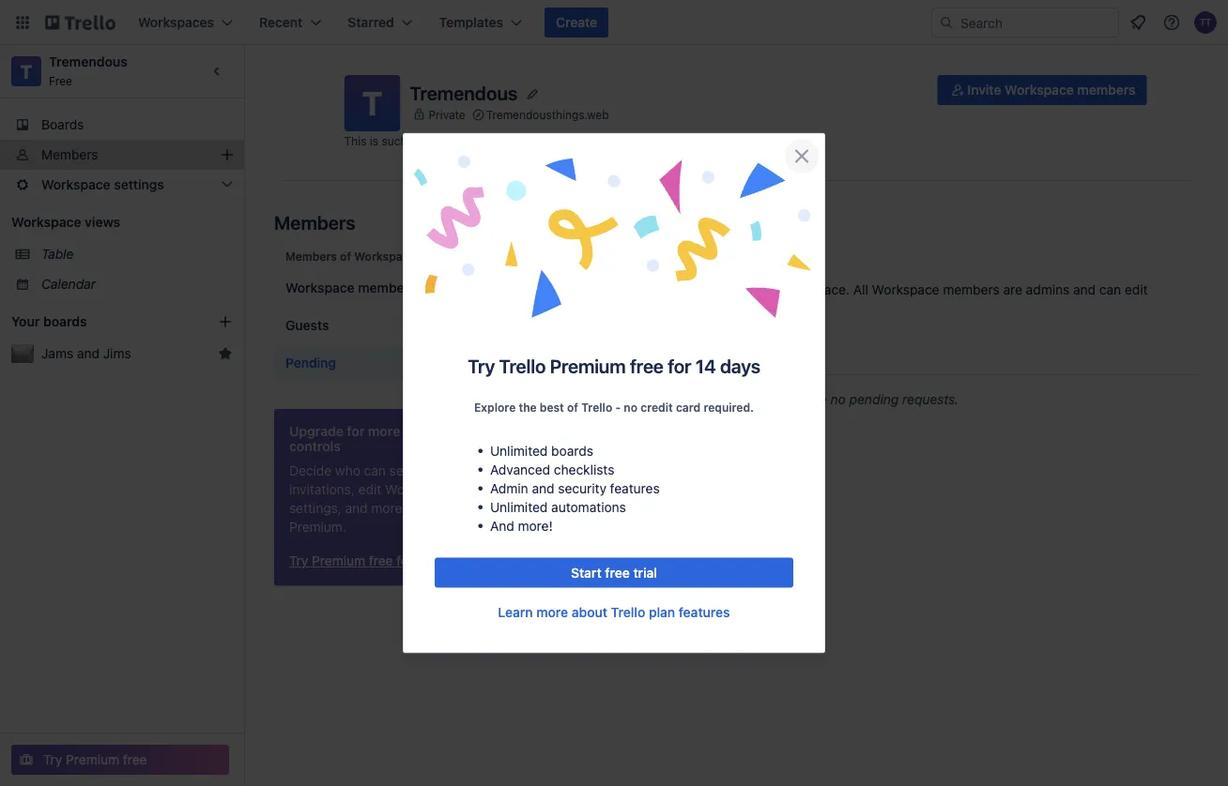 Task type: describe. For each thing, give the bounding box(es) containing it.
1 unlimited from the top
[[490, 443, 548, 459]]

guests
[[285, 318, 329, 333]]

workspace members
[[285, 280, 416, 296]]

and inside unlimited boards advanced checklists admin and security features unlimited automations and more!
[[532, 481, 555, 496]]

join
[[728, 282, 749, 298]]

trial
[[633, 565, 657, 581]]

jams and jims link
[[41, 345, 210, 363]]

permissions
[[404, 424, 480, 439]]

send
[[389, 463, 419, 479]]

your
[[11, 314, 40, 330]]

who
[[335, 463, 360, 479]]

1 vertical spatial of
[[567, 401, 579, 415]]

1 horizontal spatial no
[[831, 392, 846, 408]]

learn more about trello plan features button
[[498, 603, 730, 622]]

awesome
[[426, 134, 476, 147]]

members inside these people have requested to join this workspace. all workspace members are admins and can edit workspace settings.
[[943, 282, 1000, 298]]

private
[[429, 108, 465, 121]]

14
[[696, 355, 716, 378]]

this
[[344, 134, 367, 147]]

settings,
[[289, 501, 342, 516]]

features inside button
[[679, 605, 730, 620]]

invite
[[968, 82, 1001, 98]]

tremendous link
[[49, 54, 128, 69]]

0 vertical spatial more
[[368, 424, 400, 439]]

explore the best of trello - no credit card required.
[[474, 401, 754, 415]]

automations
[[551, 500, 626, 515]]

(
[[598, 245, 605, 265]]

create
[[556, 15, 597, 30]]

members link
[[0, 140, 244, 170]]

jams and jims
[[41, 346, 131, 362]]

your boards with 1 items element
[[11, 311, 190, 333]]

webzone.
[[479, 134, 530, 147]]

are inside these people have requested to join this workspace. all workspace members are admins and can edit workspace settings.
[[1003, 282, 1023, 298]]

and inside upgrade for more permissions controls decide who can send invitations, edit workspace settings, and more with premium.
[[345, 501, 368, 516]]

upgrade
[[289, 424, 344, 439]]

your boards
[[11, 314, 87, 330]]

about
[[572, 605, 608, 620]]

controls
[[289, 439, 341, 455]]

have
[[615, 282, 644, 298]]

boards link
[[0, 110, 244, 140]]

try premium free
[[43, 753, 147, 768]]

try premium free button
[[11, 746, 229, 776]]

features inside unlimited boards advanced checklists admin and security features unlimited automations and more!
[[610, 481, 660, 496]]

pending
[[849, 392, 899, 408]]

special!
[[571, 134, 612, 147]]

try trello premium free for 14 days
[[468, 355, 760, 378]]

0 vertical spatial trello
[[499, 355, 546, 378]]

calendar link
[[41, 275, 233, 294]]

tremendous for tremendous
[[410, 81, 518, 104]]

workspace views
[[11, 215, 120, 230]]

0 vertical spatial free
[[630, 355, 664, 378]]

workspace up table
[[11, 215, 81, 230]]

free inside 'button'
[[123, 753, 147, 768]]

such
[[382, 134, 407, 147]]

start free trial
[[571, 565, 657, 581]]

2 unlimited from the top
[[490, 500, 548, 515]]

jams
[[41, 346, 73, 362]]

workspace up guests
[[285, 280, 355, 296]]

terry turtle (terryturtle) image
[[1195, 11, 1217, 34]]

free
[[49, 74, 72, 87]]

learn
[[498, 605, 533, 620]]

admins
[[1026, 282, 1070, 298]]

best
[[540, 401, 564, 415]]

card
[[676, 401, 701, 415]]

start
[[571, 565, 602, 581]]

0 notifications image
[[1127, 11, 1149, 34]]

plan
[[649, 605, 675, 620]]

boards for your boards
[[43, 314, 87, 330]]

1 vertical spatial are
[[808, 392, 827, 408]]

1 vertical spatial members
[[274, 211, 356, 233]]

more inside learn more about trello plan features button
[[536, 605, 568, 620]]

workspace navigation collapse icon image
[[205, 58, 231, 85]]

0 horizontal spatial members
[[358, 280, 416, 296]]

starred icon image
[[218, 347, 233, 362]]

2 vertical spatial members
[[285, 250, 337, 263]]

unlimited boards advanced checklists admin and security features unlimited automations and more!
[[490, 443, 660, 534]]

settings.
[[601, 301, 653, 316]]

guests link
[[274, 309, 500, 343]]

1 vertical spatial trello
[[582, 401, 612, 415]]

these
[[530, 282, 567, 298]]

0 vertical spatial premium
[[550, 355, 626, 378]]

calendar
[[41, 277, 96, 292]]

0 horizontal spatial no
[[624, 401, 638, 415]]

required.
[[704, 401, 754, 415]]

0 vertical spatial members
[[41, 147, 98, 162]]

t button
[[344, 75, 401, 131]]

table link
[[41, 245, 233, 264]]

t for t "button"
[[362, 84, 382, 123]]

security
[[558, 481, 607, 496]]

days
[[720, 355, 760, 378]]

sm image
[[949, 81, 968, 100]]

checklists
[[554, 462, 615, 478]]

workspace inside upgrade for more permissions controls decide who can send invitations, edit workspace settings, and more with premium.
[[385, 482, 453, 498]]

add board image
[[218, 315, 233, 330]]



Task type: locate. For each thing, give the bounding box(es) containing it.
people
[[570, 282, 612, 298]]

0 horizontal spatial are
[[808, 392, 827, 408]]

for inside upgrade for more permissions controls decide who can send invitations, edit workspace settings, and more with premium.
[[347, 424, 365, 439]]

t left free
[[20, 60, 32, 82]]

workspace down these
[[530, 301, 597, 316]]

trello up the
[[499, 355, 546, 378]]

try for try premium free
[[43, 753, 62, 768]]

to
[[712, 282, 724, 298]]

this is such an awesome webzone. it is so special!
[[344, 134, 612, 147]]

can
[[1100, 282, 1121, 298], [364, 463, 386, 479]]

members
[[41, 147, 98, 162], [274, 211, 356, 233], [285, 250, 337, 263]]

1 vertical spatial more
[[371, 501, 402, 516]]

0 horizontal spatial features
[[610, 481, 660, 496]]

members inside button
[[1078, 82, 1136, 98]]

0 horizontal spatial premium
[[66, 753, 119, 768]]

members left the admins
[[943, 282, 1000, 298]]

there are no pending requests.
[[769, 392, 959, 408]]

more
[[368, 424, 400, 439], [371, 501, 402, 516], [536, 605, 568, 620]]

unlimited down the "admin" at the left bottom of the page
[[490, 500, 548, 515]]

there
[[769, 392, 804, 408]]

members down boards
[[41, 147, 98, 162]]

trello
[[499, 355, 546, 378], [582, 401, 612, 415], [611, 605, 645, 620]]

1 vertical spatial features
[[679, 605, 730, 620]]

free inside "button"
[[605, 565, 630, 581]]

0
[[605, 245, 615, 265]]

members
[[1078, 82, 1136, 98], [358, 280, 416, 296], [943, 282, 1000, 298]]

workspace right invite
[[1005, 82, 1074, 98]]

Filter by name text field
[[530, 326, 764, 360]]

this
[[753, 282, 775, 298]]

with
[[406, 501, 431, 516]]

more left with
[[371, 501, 402, 516]]

1 vertical spatial premium
[[66, 753, 119, 768]]

is
[[370, 134, 378, 147], [543, 134, 552, 147]]

1 horizontal spatial are
[[1003, 282, 1023, 298]]

tremendousthings.web link
[[486, 105, 609, 124]]

invite workspace members
[[968, 82, 1136, 98]]

-
[[615, 401, 621, 415]]

can inside these people have requested to join this workspace. all workspace members are admins and can edit workspace settings.
[[1100, 282, 1121, 298]]

open information menu image
[[1163, 13, 1181, 32]]

1 is from the left
[[370, 134, 378, 147]]

no right -
[[624, 401, 638, 415]]

( 0 )
[[598, 245, 622, 265]]

edit down who
[[358, 482, 381, 498]]

0 vertical spatial features
[[610, 481, 660, 496]]

create button
[[545, 8, 609, 38]]

t link
[[11, 56, 41, 86]]

and down who
[[345, 501, 368, 516]]

decide
[[289, 463, 332, 479]]

pending up these
[[530, 245, 594, 265]]

no left pending
[[831, 392, 846, 408]]

0 vertical spatial edit
[[1125, 282, 1148, 298]]

admin
[[490, 481, 528, 496]]

premium.
[[289, 520, 346, 535]]

credit
[[641, 401, 673, 415]]

1 horizontal spatial boards
[[419, 250, 457, 263]]

the
[[519, 401, 537, 415]]

tremendous up private
[[410, 81, 518, 104]]

pending down guests
[[285, 355, 336, 371]]

trello left -
[[582, 401, 612, 415]]

0 horizontal spatial t
[[20, 60, 32, 82]]

0 horizontal spatial pending
[[285, 355, 336, 371]]

boards
[[419, 250, 457, 263], [43, 314, 87, 330], [551, 443, 593, 459]]

0 vertical spatial are
[[1003, 282, 1023, 298]]

1 horizontal spatial premium
[[550, 355, 626, 378]]

boards up checklists
[[551, 443, 593, 459]]

members up workspace members
[[285, 250, 337, 263]]

and
[[490, 518, 514, 534]]

free
[[630, 355, 664, 378], [605, 565, 630, 581], [123, 753, 147, 768]]

0 horizontal spatial tremendous
[[49, 54, 128, 69]]

1 horizontal spatial tremendous
[[410, 81, 518, 104]]

2 horizontal spatial members
[[1078, 82, 1136, 98]]

t inside "button"
[[362, 84, 382, 123]]

0 horizontal spatial is
[[370, 134, 378, 147]]

for
[[668, 355, 691, 378], [347, 424, 365, 439]]

0 vertical spatial can
[[1100, 282, 1121, 298]]

1 horizontal spatial of
[[567, 401, 579, 415]]

members down 0 notifications icon
[[1078, 82, 1136, 98]]

t for t link
[[20, 60, 32, 82]]

0 vertical spatial for
[[668, 355, 691, 378]]

1 vertical spatial free
[[605, 565, 630, 581]]

and right the admins
[[1073, 282, 1096, 298]]

trello inside button
[[611, 605, 645, 620]]

and left jims
[[77, 346, 100, 362]]

and down advanced
[[532, 481, 555, 496]]

edit inside these people have requested to join this workspace. all workspace members are admins and can edit workspace settings.
[[1125, 282, 1148, 298]]

more up send
[[368, 424, 400, 439]]

0 horizontal spatial boards
[[43, 314, 87, 330]]

tremendousthings.web
[[486, 108, 609, 121]]

0 horizontal spatial try
[[43, 753, 62, 768]]

1 horizontal spatial can
[[1100, 282, 1121, 298]]

more!
[[518, 518, 553, 534]]

1 vertical spatial boards
[[43, 314, 87, 330]]

0 horizontal spatial for
[[347, 424, 365, 439]]

is right it
[[543, 134, 552, 147]]

workspace up with
[[385, 482, 453, 498]]

boards for unlimited boards advanced checklists admin and security features unlimited automations and more!
[[551, 443, 593, 459]]

1 horizontal spatial members
[[943, 282, 1000, 298]]

0 horizontal spatial can
[[364, 463, 386, 479]]

workspace.
[[779, 282, 850, 298]]

1 vertical spatial pending
[[285, 355, 336, 371]]

are
[[1003, 282, 1023, 298], [808, 392, 827, 408]]

search image
[[939, 15, 954, 30]]

2 vertical spatial more
[[536, 605, 568, 620]]

for left 14
[[668, 355, 691, 378]]

it
[[533, 134, 540, 147]]

invite workspace members button
[[938, 75, 1147, 105]]

tremendous for tremendous free
[[49, 54, 128, 69]]

features up automations
[[610, 481, 660, 496]]

edit inside upgrade for more permissions controls decide who can send invitations, edit workspace settings, and more with premium.
[[358, 482, 381, 498]]

boards
[[41, 117, 84, 132]]

try for try trello premium free for 14 days
[[468, 355, 495, 378]]

and inside these people have requested to join this workspace. all workspace members are admins and can edit workspace settings.
[[1073, 282, 1096, 298]]

0 vertical spatial unlimited
[[490, 443, 548, 459]]

of up workspace members
[[340, 250, 351, 263]]

members down members of workspace boards
[[358, 280, 416, 296]]

trello left plan
[[611, 605, 645, 620]]

tremendous
[[49, 54, 128, 69], [410, 81, 518, 104]]

upgrade for more permissions controls decide who can send invitations, edit workspace settings, and more with premium.
[[289, 424, 480, 535]]

t up this
[[362, 84, 382, 123]]

1 horizontal spatial edit
[[1125, 282, 1148, 298]]

edit
[[1125, 282, 1148, 298], [358, 482, 381, 498]]

table
[[41, 247, 74, 262]]

primary element
[[0, 0, 1228, 45]]

1 vertical spatial t
[[362, 84, 382, 123]]

2 is from the left
[[543, 134, 552, 147]]

workspace inside button
[[1005, 82, 1074, 98]]

can right who
[[364, 463, 386, 479]]

learn more about trello plan features
[[498, 605, 730, 620]]

unlimited up advanced
[[490, 443, 548, 459]]

pending link
[[274, 347, 500, 380]]

boards inside unlimited boards advanced checklists admin and security features unlimited automations and more!
[[551, 443, 593, 459]]

an
[[410, 134, 423, 147]]

1 horizontal spatial try
[[468, 355, 495, 378]]

1 vertical spatial unlimited
[[490, 500, 548, 515]]

jims
[[103, 346, 131, 362]]

is right this
[[370, 134, 378, 147]]

workspace
[[1005, 82, 1074, 98], [11, 215, 81, 230], [354, 250, 416, 263], [285, 280, 355, 296], [872, 282, 940, 298], [530, 301, 597, 316], [385, 482, 453, 498]]

features right plan
[[679, 605, 730, 620]]

requested
[[647, 282, 709, 298]]

edit right the admins
[[1125, 282, 1148, 298]]

0 vertical spatial boards
[[419, 250, 457, 263]]

0 horizontal spatial edit
[[358, 482, 381, 498]]

advanced
[[490, 462, 550, 478]]

can right the admins
[[1100, 282, 1121, 298]]

requests.
[[902, 392, 959, 408]]

0 vertical spatial tremendous
[[49, 54, 128, 69]]

explore
[[474, 401, 516, 415]]

tremendous free
[[49, 54, 128, 87]]

for right upgrade
[[347, 424, 365, 439]]

no
[[831, 392, 846, 408], [624, 401, 638, 415]]

try inside 'button'
[[43, 753, 62, 768]]

1 horizontal spatial t
[[362, 84, 382, 123]]

members of workspace boards
[[285, 250, 457, 263]]

1 horizontal spatial pending
[[530, 245, 594, 265]]

0 vertical spatial try
[[468, 355, 495, 378]]

unlimited
[[490, 443, 548, 459], [490, 500, 548, 515]]

1 horizontal spatial features
[[679, 605, 730, 620]]

1 vertical spatial try
[[43, 753, 62, 768]]

start free trial button
[[435, 558, 794, 588]]

1 vertical spatial can
[[364, 463, 386, 479]]

1 horizontal spatial is
[[543, 134, 552, 147]]

close image
[[791, 145, 813, 168]]

members up members of workspace boards
[[274, 211, 356, 233]]

0 vertical spatial of
[[340, 250, 351, 263]]

1 vertical spatial for
[[347, 424, 365, 439]]

tremendous up free
[[49, 54, 128, 69]]

workspace right all
[[872, 282, 940, 298]]

1 vertical spatial tremendous
[[410, 81, 518, 104]]

2 vertical spatial boards
[[551, 443, 593, 459]]

0 horizontal spatial of
[[340, 250, 351, 263]]

)
[[615, 245, 622, 265]]

so
[[555, 134, 568, 147]]

workspace up workspace members
[[354, 250, 416, 263]]

2 horizontal spatial boards
[[551, 443, 593, 459]]

boards up jams
[[43, 314, 87, 330]]

0 vertical spatial pending
[[530, 245, 594, 265]]

of right best
[[567, 401, 579, 415]]

all
[[853, 282, 869, 298]]

are right there
[[808, 392, 827, 408]]

more right learn
[[536, 605, 568, 620]]

Search field
[[954, 8, 1118, 37]]

are left the admins
[[1003, 282, 1023, 298]]

views
[[85, 215, 120, 230]]

boards up (2)
[[419, 250, 457, 263]]

(2)
[[420, 280, 438, 296]]

0 vertical spatial t
[[20, 60, 32, 82]]

1 horizontal spatial for
[[668, 355, 691, 378]]

t
[[20, 60, 32, 82], [362, 84, 382, 123]]

can inside upgrade for more permissions controls decide who can send invitations, edit workspace settings, and more with premium.
[[364, 463, 386, 479]]

pending inside 'link'
[[285, 355, 336, 371]]

1 vertical spatial edit
[[358, 482, 381, 498]]

of
[[340, 250, 351, 263], [567, 401, 579, 415]]

these people have requested to join this workspace. all workspace members are admins and can edit workspace settings.
[[530, 282, 1148, 316]]

premium inside 'button'
[[66, 753, 119, 768]]

2 vertical spatial trello
[[611, 605, 645, 620]]

2 vertical spatial free
[[123, 753, 147, 768]]



Task type: vqa. For each thing, say whether or not it's contained in the screenshot.
"for" within [example] bump node version for slack & services to new lts 6.9.1
no



